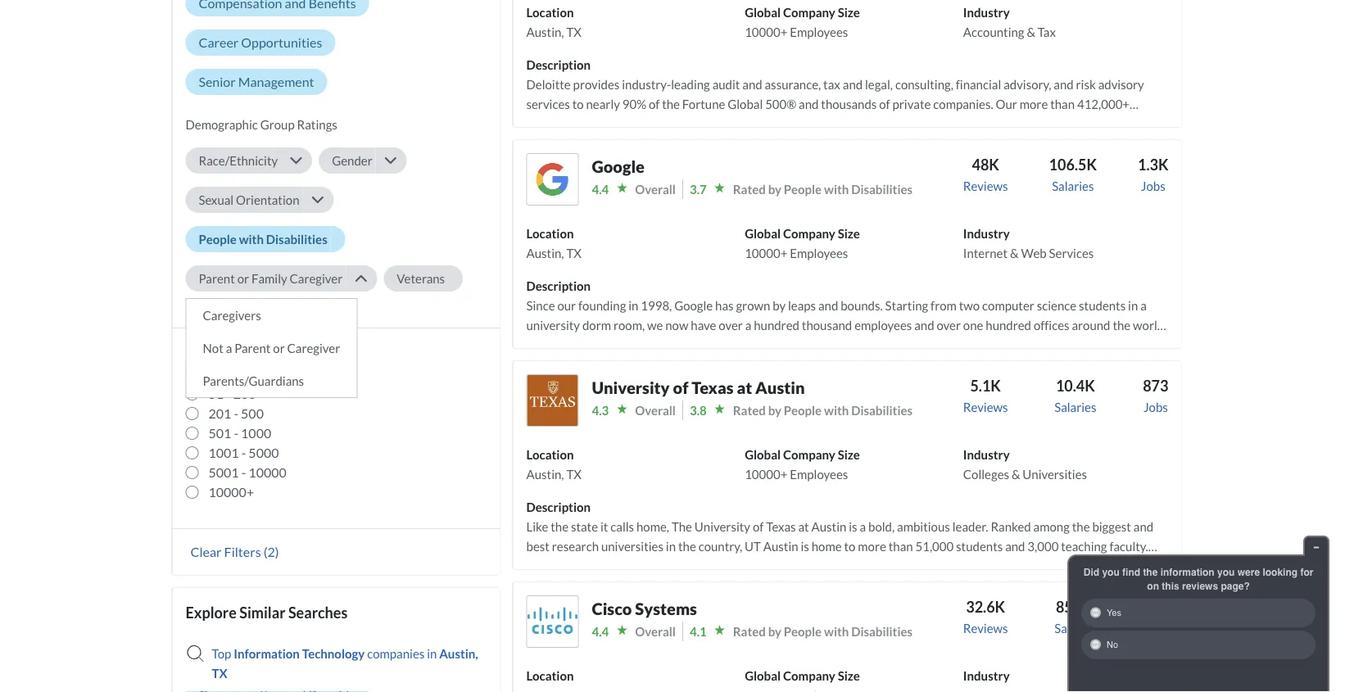 Task type: locate. For each thing, give the bounding box(es) containing it.
0 vertical spatial rated
[[733, 182, 766, 197]]

by for google
[[768, 182, 782, 197]]

1 reviews from the top
[[963, 179, 1008, 193]]

3 industry from the top
[[963, 447, 1010, 462]]

873 jobs
[[1143, 377, 1169, 415]]

management
[[238, 74, 314, 90]]

4.1
[[690, 624, 707, 639]]

looking
[[1263, 567, 1298, 578]]

by right 3.7
[[768, 182, 782, 197]]

overall down "systems"
[[635, 624, 676, 639]]

2 vertical spatial employees
[[790, 467, 848, 482]]

universities
[[1023, 467, 1087, 482]]

1 rated from the top
[[733, 182, 766, 197]]

rated down at
[[733, 403, 766, 418]]

0 horizontal spatial global company size
[[186, 344, 324, 362]]

3 employees from the top
[[790, 467, 848, 482]]

- right 201
[[234, 405, 238, 421]]

by right 4.1
[[768, 624, 782, 639]]

employees
[[790, 25, 848, 39], [790, 246, 848, 260], [790, 467, 848, 482]]

overall down university
[[635, 403, 676, 418]]

0 vertical spatial &
[[1027, 25, 1036, 39]]

0 vertical spatial salaries
[[1052, 179, 1094, 193]]

1 description from the top
[[526, 57, 591, 72]]

3 rated by people with disabilities from the top
[[733, 624, 913, 639]]

industry up internet
[[963, 226, 1010, 241]]

technology
[[302, 646, 365, 661]]

1 vertical spatial salaries
[[1055, 400, 1097, 415]]

1 vertical spatial caregiver
[[287, 341, 340, 356]]

4.4 for cisco systems
[[592, 624, 609, 639]]

1.3k
[[1138, 156, 1169, 174]]

- right the '1'
[[219, 366, 223, 382]]

you up page?
[[1218, 567, 1235, 578]]

rated
[[733, 182, 766, 197], [733, 403, 766, 418], [733, 624, 766, 639]]

1000
[[241, 425, 271, 441]]

parent right "a"
[[234, 341, 271, 356]]

- down 1001 - 5000
[[241, 464, 246, 480]]

top
[[212, 646, 231, 661]]

2 vertical spatial &
[[1012, 467, 1020, 482]]

0 horizontal spatial or
[[237, 271, 249, 286]]

0 vertical spatial global company size 10000+ employees
[[745, 5, 860, 39]]

1 industry from the top
[[963, 5, 1010, 20]]

1 location from the top
[[526, 5, 574, 20]]

this
[[1162, 580, 1180, 592]]

austin,
[[526, 25, 564, 39], [526, 246, 564, 260], [526, 467, 564, 482], [439, 646, 478, 661]]

2 vertical spatial overall
[[635, 624, 676, 639]]

2 vertical spatial location austin, tx
[[526, 447, 582, 482]]

overall for cisco systems
[[635, 624, 676, 639]]

global company size
[[186, 344, 324, 362], [745, 668, 860, 683]]

description for university of texas at austin
[[526, 500, 591, 514]]

1 you from the left
[[1102, 567, 1120, 578]]

3 location austin, tx from the top
[[526, 447, 582, 482]]

& right colleges
[[1012, 467, 1020, 482]]

1 vertical spatial 4.4
[[592, 624, 609, 639]]

yes
[[1107, 608, 1122, 618]]

- for 5001
[[241, 464, 246, 480]]

reviews down "48k"
[[963, 179, 1008, 193]]

10000
[[249, 464, 287, 480]]

1 overall from the top
[[635, 182, 676, 197]]

- right 1001
[[241, 445, 246, 461]]

reviews down 5.1k
[[963, 400, 1008, 415]]

2 vertical spatial rated by people with disabilities
[[733, 624, 913, 639]]

3 global company size 10000+ employees from the top
[[745, 447, 860, 482]]

caregiver right family
[[290, 271, 343, 286]]

google
[[592, 156, 645, 176]]

salaries for of
[[1055, 400, 1097, 415]]

location austin, tx
[[526, 5, 582, 39], [526, 226, 582, 260], [526, 447, 582, 482]]

2 rated by people with disabilities from the top
[[733, 403, 913, 418]]

explore
[[186, 604, 237, 622]]

reviews
[[963, 179, 1008, 193], [963, 400, 1008, 415], [963, 621, 1008, 636]]

jobs down 873
[[1144, 400, 1168, 415]]

2 vertical spatial description
[[526, 500, 591, 514]]

3 by from the top
[[768, 624, 782, 639]]

2 by from the top
[[768, 403, 782, 418]]

rated by people with disabilities
[[733, 182, 913, 197], [733, 403, 913, 418], [733, 624, 913, 639]]

& for university of texas at austin
[[1012, 467, 1020, 482]]

& inside industry accounting & tax
[[1027, 25, 1036, 39]]

2 overall from the top
[[635, 403, 676, 418]]

1 vertical spatial global company size
[[745, 668, 860, 683]]

career
[[199, 34, 239, 50]]

& left tax
[[1027, 25, 1036, 39]]

family
[[251, 271, 287, 286]]

2 vertical spatial jobs
[[1144, 621, 1168, 636]]

& left web on the top of page
[[1010, 246, 1019, 260]]

rated by people with disabilities for cisco systems
[[733, 624, 913, 639]]

1 vertical spatial rated
[[733, 403, 766, 418]]

201
[[209, 405, 231, 421]]

32.6k
[[966, 598, 1005, 616]]

or left family
[[237, 271, 249, 286]]

similar
[[239, 604, 286, 622]]

2 location austin, tx from the top
[[526, 226, 582, 260]]

2 description from the top
[[526, 278, 591, 293]]

searches
[[288, 604, 348, 622]]

1 vertical spatial parent
[[234, 341, 271, 356]]

jobs inside the 1.3k jobs
[[1141, 179, 1166, 193]]

0 vertical spatial jobs
[[1141, 179, 1166, 193]]

1 vertical spatial jobs
[[1144, 400, 1168, 415]]

the
[[1143, 567, 1158, 578]]

4.4 down google at the top left of page
[[592, 182, 609, 197]]

ratings
[[297, 117, 337, 132]]

texas
[[692, 378, 734, 397]]

by for university of texas at austin
[[768, 403, 782, 418]]

0 vertical spatial 4.4
[[592, 182, 609, 197]]

austin, inside austin, tx
[[439, 646, 478, 661]]

1 horizontal spatial you
[[1218, 567, 1235, 578]]

1 employees from the top
[[790, 25, 848, 39]]

career opportunities
[[199, 34, 322, 50]]

4.4
[[592, 182, 609, 197], [592, 624, 609, 639]]

university of texas at austin
[[592, 378, 805, 397]]

1 vertical spatial description
[[526, 278, 591, 293]]

2 employees from the top
[[790, 246, 848, 260]]

0 horizontal spatial you
[[1102, 567, 1120, 578]]

industry up accounting
[[963, 5, 1010, 20]]

senior
[[199, 74, 236, 90]]

or
[[237, 271, 249, 286], [273, 341, 285, 356]]

salaries down 106.5k
[[1052, 179, 1094, 193]]

2 vertical spatial global company size 10000+ employees
[[745, 447, 860, 482]]

501 - 1000
[[209, 425, 271, 441]]

tax
[[1038, 25, 1056, 39]]

rated right 4.1
[[733, 624, 766, 639]]

4 location from the top
[[526, 668, 574, 683]]

2 4.4 from the top
[[592, 624, 609, 639]]

veterans
[[397, 271, 445, 286]]

not
[[203, 341, 223, 356]]

- right 51
[[226, 386, 231, 402]]

2 industry from the top
[[963, 226, 1010, 241]]

senior management button
[[186, 69, 327, 95]]

company
[[783, 5, 836, 20], [783, 226, 836, 241], [232, 344, 294, 362], [783, 447, 836, 462], [783, 668, 836, 683]]

with for university of texas at austin
[[824, 403, 849, 418]]

0 vertical spatial by
[[768, 182, 782, 197]]

parent up caregivers
[[199, 271, 235, 286]]

disabilities for cisco systems
[[851, 624, 913, 639]]

3 reviews from the top
[[963, 621, 1008, 636]]

or up parents/guardians
[[273, 341, 285, 356]]

&
[[1027, 25, 1036, 39], [1010, 246, 1019, 260], [1012, 467, 1020, 482]]

1 vertical spatial location austin, tx
[[526, 226, 582, 260]]

jobs inside 873 jobs
[[1144, 400, 1168, 415]]

disabilities for google
[[851, 182, 913, 197]]

industry accounting & tax
[[963, 5, 1056, 39]]

overall left 3.7
[[635, 182, 676, 197]]

salaries down '85.6k'
[[1055, 621, 1097, 636]]

industry for internet
[[963, 226, 1010, 241]]

by down austin
[[768, 403, 782, 418]]

industry down "32.6k reviews"
[[963, 668, 1010, 683]]

global company size 10000+ employees for university of texas at austin
[[745, 447, 860, 482]]

2 vertical spatial rated
[[733, 624, 766, 639]]

people with disabilities
[[199, 232, 327, 247]]

1 vertical spatial employees
[[790, 246, 848, 260]]

1 vertical spatial by
[[768, 403, 782, 418]]

500
[[241, 405, 264, 421]]

0 vertical spatial location austin, tx
[[526, 5, 582, 39]]

1 vertical spatial overall
[[635, 403, 676, 418]]

3 rated from the top
[[733, 624, 766, 639]]

jobs for systems
[[1144, 621, 1168, 636]]

industry inside industry internet & web services
[[963, 226, 1010, 241]]

jobs for of
[[1144, 400, 1168, 415]]

industry inside industry colleges & universities
[[963, 447, 1010, 462]]

106.5k salaries
[[1049, 156, 1097, 193]]

industry inside industry accounting & tax
[[963, 5, 1010, 20]]

0 vertical spatial reviews
[[963, 179, 1008, 193]]

salaries down 10.4k
[[1055, 400, 1097, 415]]

location austin, tx for university of texas at austin
[[526, 447, 582, 482]]

tx
[[566, 25, 582, 39], [566, 246, 582, 260], [566, 467, 582, 482], [212, 666, 227, 681]]

5001 - 10000
[[209, 464, 287, 480]]

1 4.4 from the top
[[592, 182, 609, 197]]

1 rated by people with disabilities from the top
[[733, 182, 913, 197]]

& inside industry colleges & universities
[[1012, 467, 1020, 482]]

clear filters (2) button
[[186, 543, 284, 561]]

people for university of texas at austin
[[784, 403, 822, 418]]

jobs down 538
[[1144, 621, 1168, 636]]

- right 501
[[234, 425, 238, 441]]

4.4 down cisco
[[592, 624, 609, 639]]

in
[[427, 646, 437, 661]]

people
[[784, 182, 822, 197], [199, 232, 237, 247], [784, 403, 822, 418], [784, 624, 822, 639]]

1 vertical spatial global company size 10000+ employees
[[745, 226, 860, 260]]

1 horizontal spatial or
[[273, 341, 285, 356]]

rated right 3.7
[[733, 182, 766, 197]]

parent
[[199, 271, 235, 286], [234, 341, 271, 356]]

1 by from the top
[[768, 182, 782, 197]]

10.4k
[[1056, 377, 1095, 395]]

1 vertical spatial reviews
[[963, 400, 1008, 415]]

caregiver up parents/guardians
[[287, 341, 340, 356]]

cisco systems
[[592, 599, 697, 619]]

2 vertical spatial reviews
[[963, 621, 1008, 636]]

1 vertical spatial rated by people with disabilities
[[733, 403, 913, 418]]

internet
[[963, 246, 1008, 260]]

rated by people with disabilities for university of texas at austin
[[733, 403, 913, 418]]

not a parent or caregiver
[[203, 341, 340, 356]]

0 vertical spatial overall
[[635, 182, 676, 197]]

2 rated from the top
[[733, 403, 766, 418]]

jobs inside 538 jobs
[[1144, 621, 1168, 636]]

4 industry from the top
[[963, 668, 1010, 683]]

reviews down 32.6k
[[963, 621, 1008, 636]]

- for 201
[[234, 405, 238, 421]]

2 vertical spatial salaries
[[1055, 621, 1097, 636]]

caregiver
[[290, 271, 343, 286], [287, 341, 340, 356]]

2 vertical spatial by
[[768, 624, 782, 639]]

did
[[1084, 567, 1100, 578]]

disabilities
[[851, 182, 913, 197], [266, 232, 327, 247], [851, 403, 913, 418], [851, 624, 913, 639]]

0 vertical spatial employees
[[790, 25, 848, 39]]

jobs down 1.3k
[[1141, 179, 1166, 193]]

& for google
[[1010, 246, 1019, 260]]

5.1k
[[970, 377, 1001, 395]]

1 vertical spatial &
[[1010, 246, 1019, 260]]

0 vertical spatial or
[[237, 271, 249, 286]]

did you find the information you were looking for on this reviews page?
[[1084, 567, 1314, 592]]

2 global company size 10000+ employees from the top
[[745, 226, 860, 260]]

- for 1001
[[241, 445, 246, 461]]

location
[[526, 5, 574, 20], [526, 226, 574, 241], [526, 447, 574, 462], [526, 668, 574, 683]]

by for cisco systems
[[768, 624, 782, 639]]

0 vertical spatial rated by people with disabilities
[[733, 182, 913, 197]]

rated for cisco systems
[[733, 624, 766, 639]]

industry up colleges
[[963, 447, 1010, 462]]

3 overall from the top
[[635, 624, 676, 639]]

2 reviews from the top
[[963, 400, 1008, 415]]

10000+
[[745, 25, 788, 39], [745, 246, 788, 260], [745, 467, 788, 482], [209, 484, 254, 500]]

3 description from the top
[[526, 500, 591, 514]]

1 global company size 10000+ employees from the top
[[745, 5, 860, 39]]

with for google
[[824, 182, 849, 197]]

0 vertical spatial description
[[526, 57, 591, 72]]

& inside industry internet & web services
[[1010, 246, 1019, 260]]

you right did on the right bottom of the page
[[1102, 567, 1120, 578]]



Task type: describe. For each thing, give the bounding box(es) containing it.
10.4k salaries
[[1055, 377, 1097, 415]]

industry colleges & universities
[[963, 447, 1087, 482]]

austin, tx
[[212, 646, 478, 681]]

senior management
[[199, 74, 314, 90]]

information
[[234, 646, 300, 661]]

people for google
[[784, 182, 822, 197]]

48k
[[972, 156, 1000, 174]]

106.5k
[[1049, 156, 1097, 174]]

disabilities for university of texas at austin
[[851, 403, 913, 418]]

employees for university of texas at austin
[[790, 467, 848, 482]]

4.4 for google
[[592, 182, 609, 197]]

services
[[1049, 246, 1094, 260]]

5000
[[249, 445, 279, 461]]

3.8
[[690, 403, 707, 418]]

salaries for systems
[[1055, 621, 1097, 636]]

rated for university of texas at austin
[[733, 403, 766, 418]]

top information technology companies in
[[212, 646, 439, 661]]

1001 - 5000
[[209, 445, 279, 461]]

employees for google
[[790, 246, 848, 260]]

university
[[592, 378, 670, 397]]

industry for colleges
[[963, 447, 1010, 462]]

clear
[[190, 544, 222, 560]]

demographic group ratings
[[186, 117, 337, 132]]

51
[[209, 386, 224, 402]]

career opportunities button
[[186, 29, 335, 56]]

parent or family caregiver
[[199, 271, 343, 286]]

2 location from the top
[[526, 226, 574, 241]]

- for 1
[[219, 366, 223, 382]]

explore similar searches
[[186, 604, 348, 622]]

0 vertical spatial parent
[[199, 271, 235, 286]]

accounting
[[963, 25, 1025, 39]]

reviews for cisco systems
[[963, 621, 1008, 636]]

501
[[209, 425, 231, 441]]

cisco systems image
[[526, 596, 579, 648]]

5001
[[209, 464, 239, 480]]

no
[[1107, 640, 1118, 650]]

industry for accounting
[[963, 5, 1010, 20]]

reviews
[[1182, 580, 1218, 592]]

tx inside austin, tx
[[212, 666, 227, 681]]

1 horizontal spatial global company size
[[745, 668, 860, 683]]

salaries inside 106.5k salaries
[[1052, 179, 1094, 193]]

systems
[[635, 599, 697, 619]]

austin
[[755, 378, 805, 397]]

0 vertical spatial caregiver
[[290, 271, 343, 286]]

5.1k reviews
[[963, 377, 1008, 415]]

48k reviews
[[963, 156, 1008, 193]]

companies
[[367, 646, 425, 661]]

global company size 10000+ employees for google
[[745, 226, 860, 260]]

sexual
[[199, 192, 234, 207]]

85.6k salaries
[[1055, 598, 1097, 636]]

race/ethnicity
[[199, 153, 278, 168]]

1001
[[209, 445, 239, 461]]

overall for google
[[635, 182, 676, 197]]

3.7
[[690, 182, 707, 197]]

cisco
[[592, 599, 632, 619]]

- for 501
[[234, 425, 238, 441]]

caregivers
[[203, 308, 261, 323]]

reviews for google
[[963, 179, 1008, 193]]

with for cisco systems
[[824, 624, 849, 639]]

51 - 200
[[209, 386, 256, 402]]

85.6k
[[1056, 598, 1095, 616]]

201 - 500
[[209, 405, 264, 421]]

parents/guardians
[[203, 374, 304, 388]]

gender
[[332, 153, 373, 168]]

colleges
[[963, 467, 1009, 482]]

538
[[1143, 598, 1169, 616]]

a
[[226, 341, 232, 356]]

3 location from the top
[[526, 447, 574, 462]]

1.3k jobs
[[1138, 156, 1169, 193]]

group
[[260, 117, 295, 132]]

industry internet & web services
[[963, 226, 1094, 260]]

page?
[[1221, 580, 1250, 592]]

1 vertical spatial or
[[273, 341, 285, 356]]

on
[[1147, 580, 1159, 592]]

google image
[[526, 153, 579, 206]]

0 vertical spatial global company size
[[186, 344, 324, 362]]

orientation
[[236, 192, 299, 207]]

were
[[1238, 567, 1260, 578]]

200
[[233, 386, 256, 402]]

location austin, tx for google
[[526, 226, 582, 260]]

filters
[[224, 544, 261, 560]]

1 - 50
[[209, 366, 241, 382]]

1
[[209, 366, 216, 382]]

opportunities
[[241, 34, 322, 50]]

538 jobs
[[1143, 598, 1169, 636]]

2 you from the left
[[1218, 567, 1235, 578]]

1 location austin, tx from the top
[[526, 5, 582, 39]]

demographic
[[186, 117, 258, 132]]

rated for google
[[733, 182, 766, 197]]

web
[[1021, 246, 1047, 260]]

university of texas at austin image
[[526, 374, 579, 427]]

people for cisco systems
[[784, 624, 822, 639]]

- for 51
[[226, 386, 231, 402]]

for
[[1301, 567, 1314, 578]]

reviews for university of texas at austin
[[963, 400, 1008, 415]]

at
[[737, 378, 752, 397]]

find
[[1123, 567, 1141, 578]]

description for google
[[526, 278, 591, 293]]

rated by people with disabilities for google
[[733, 182, 913, 197]]

4.3
[[592, 403, 609, 418]]

of
[[673, 378, 689, 397]]

873
[[1143, 377, 1169, 395]]

overall for university of texas at austin
[[635, 403, 676, 418]]



Task type: vqa. For each thing, say whether or not it's contained in the screenshot.


